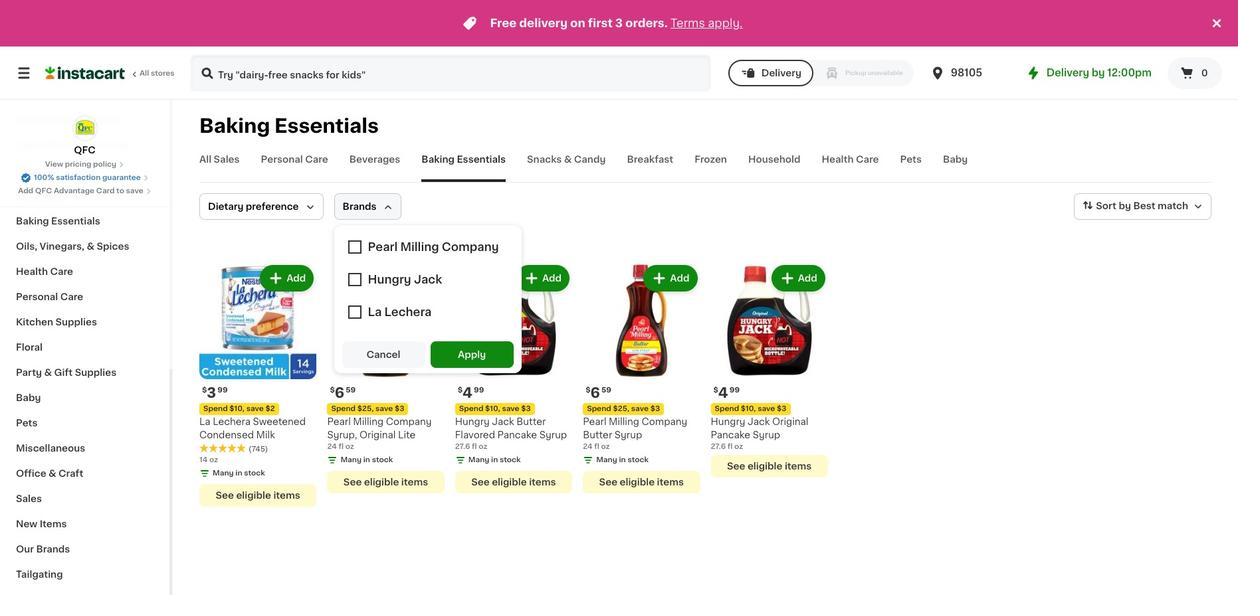 Task type: locate. For each thing, give the bounding box(es) containing it.
0 horizontal spatial $10,
[[230, 406, 245, 413]]

0 vertical spatial qfc
[[74, 146, 96, 155]]

our brands link
[[8, 537, 162, 562]]

sort by
[[1097, 202, 1132, 211]]

0 horizontal spatial baby link
[[8, 386, 162, 411]]

oils, vinegars, & spices
[[16, 242, 129, 251]]

1 horizontal spatial 6
[[591, 387, 600, 401]]

frozen
[[695, 155, 727, 164]]

canned goods & soups link
[[8, 133, 162, 158]]

baking essentials
[[199, 116, 379, 136], [422, 155, 506, 164], [16, 217, 100, 226]]

eligible for hungry jack original pancake syrup
[[748, 462, 783, 472]]

3 $10, from the left
[[741, 406, 756, 413]]

2 product group from the left
[[327, 263, 445, 494]]

candy
[[574, 155, 606, 164]]

spend for pearl milling company syrup, original lite
[[331, 406, 356, 413]]

orders.
[[626, 18, 668, 29]]

None search field
[[190, 55, 711, 92]]

floral
[[16, 343, 43, 352]]

spend $10, save $3 up the hungry jack butter flavored pancake syrup 27.6 fl oz
[[459, 406, 531, 413]]

see eligible items button for pearl milling company butter syrup
[[583, 472, 700, 494]]

(745)
[[249, 446, 268, 454]]

stock down pearl milling company syrup, original lite 24 fl oz
[[372, 457, 393, 464]]

2 $10, from the left
[[485, 406, 500, 413]]

0 horizontal spatial personal care link
[[8, 285, 162, 310]]

4 spend from the left
[[587, 406, 612, 413]]

spend down $ 3 99
[[203, 406, 228, 413]]

1 horizontal spatial $ 6 59
[[586, 387, 612, 401]]

many down flavored
[[469, 457, 490, 464]]

0 vertical spatial baking essentials
[[199, 116, 379, 136]]

0 horizontal spatial spend $25, save $3
[[331, 406, 405, 413]]

2 horizontal spatial essentials
[[457, 155, 506, 164]]

milling inside pearl milling company syrup, original lite 24 fl oz
[[353, 418, 384, 427]]

0 horizontal spatial butter
[[517, 418, 546, 427]]

1 horizontal spatial personal care link
[[261, 153, 328, 182]]

1 horizontal spatial breakfast
[[627, 155, 674, 164]]

2 horizontal spatial 99
[[730, 387, 740, 395]]

2 6 from the left
[[591, 387, 600, 401]]

99 up hungry jack original pancake syrup 27.6 fl oz
[[730, 387, 740, 395]]

1 horizontal spatial milling
[[609, 418, 640, 427]]

syrup inside pearl milling company butter syrup 24 fl oz
[[615, 431, 642, 440]]

tailgating link
[[8, 562, 162, 588]]

save right the 'to'
[[126, 187, 144, 195]]

pearl inside pearl milling company syrup, original lite 24 fl oz
[[327, 418, 351, 427]]

in down pearl milling company syrup, original lite 24 fl oz
[[364, 457, 370, 464]]

1 27.6 from the left
[[455, 444, 470, 451]]

eligible for hungry jack butter flavored pancake syrup
[[492, 478, 527, 488]]

0 horizontal spatial breakfast
[[16, 166, 62, 176]]

1 horizontal spatial 59
[[602, 387, 612, 395]]

spend $25, save $3 for original
[[331, 406, 405, 413]]

1 vertical spatial pets link
[[8, 411, 162, 436]]

goods
[[36, 90, 68, 100], [56, 141, 88, 150]]

condensed
[[199, 431, 254, 440]]

household inside household link
[[16, 191, 68, 201]]

2 syrup from the left
[[615, 431, 642, 440]]

instacart logo image
[[45, 65, 125, 81]]

see down 14 oz
[[216, 492, 234, 501]]

see for hungry jack butter flavored pancake syrup
[[472, 478, 490, 488]]

see down syrup,
[[344, 478, 362, 488]]

0 horizontal spatial personal care
[[16, 293, 83, 302]]

2 99 from the left
[[474, 387, 484, 395]]

many in stock down pearl milling company syrup, original lite 24 fl oz
[[341, 457, 393, 464]]

1 vertical spatial personal care link
[[8, 285, 162, 310]]

0 horizontal spatial pets link
[[8, 411, 162, 436]]

27.6 inside the hungry jack butter flavored pancake syrup 27.6 fl oz
[[455, 444, 470, 451]]

1 milling from the left
[[353, 418, 384, 427]]

2 $ 4 99 from the left
[[714, 387, 740, 401]]

save for hungry jack butter flavored pancake syrup
[[502, 406, 520, 413]]

1 6 from the left
[[335, 387, 345, 401]]

many in stock for original
[[341, 457, 393, 464]]

pearl milling company syrup, original lite 24 fl oz
[[327, 418, 432, 451]]

view
[[45, 161, 63, 168]]

see eligible items button for hungry jack butter flavored pancake syrup
[[455, 472, 573, 494]]

1 syrup from the left
[[540, 431, 567, 440]]

items down the hungry jack butter flavored pancake syrup 27.6 fl oz
[[529, 478, 556, 488]]

1 vertical spatial health
[[16, 267, 48, 277]]

eligible
[[748, 462, 783, 472], [364, 478, 399, 488], [492, 478, 527, 488], [620, 478, 655, 488], [236, 492, 271, 501]]

health care link
[[822, 153, 879, 182], [8, 259, 162, 285]]

1 horizontal spatial syrup
[[615, 431, 642, 440]]

0 vertical spatial 3
[[616, 18, 623, 29]]

0 horizontal spatial pets
[[16, 419, 38, 428]]

$ up hungry jack original pancake syrup 27.6 fl oz
[[714, 387, 719, 395]]

$25, up pearl milling company syrup, original lite 24 fl oz
[[358, 406, 374, 413]]

$10,
[[230, 406, 245, 413], [485, 406, 500, 413], [741, 406, 756, 413]]

new
[[16, 520, 37, 529]]

$ for pearl milling company syrup, original lite
[[330, 387, 335, 395]]

brands down items
[[36, 545, 70, 555]]

1 horizontal spatial by
[[1119, 202, 1132, 211]]

syrup for butter
[[615, 431, 642, 440]]

& left the spices
[[87, 242, 94, 251]]

59 for pearl milling company butter syrup
[[602, 387, 612, 395]]

2 59 from the left
[[602, 387, 612, 395]]

$ 6 59 up syrup,
[[330, 387, 356, 401]]

save for la lechera sweetened condensed milk
[[246, 406, 264, 413]]

0 vertical spatial baking essentials link
[[422, 153, 506, 182]]

3 $ from the left
[[458, 387, 463, 395]]

$ 4 99 for hungry jack original pancake syrup
[[714, 387, 740, 401]]

see for la lechera sweetened condensed milk
[[216, 492, 234, 501]]

1 vertical spatial by
[[1119, 202, 1132, 211]]

essentials up beverages
[[275, 116, 379, 136]]

many in stock for syrup
[[596, 457, 649, 464]]

$ 4 99
[[458, 387, 484, 401], [714, 387, 740, 401]]

party
[[16, 368, 42, 378]]

in
[[364, 457, 370, 464], [491, 457, 498, 464], [619, 457, 626, 464], [236, 470, 242, 478]]

0 horizontal spatial pancake
[[498, 431, 537, 440]]

0 horizontal spatial baby
[[16, 394, 41, 403]]

soups
[[100, 141, 130, 150]]

company for original
[[386, 418, 432, 427]]

1 horizontal spatial health care link
[[822, 153, 879, 182]]

jack inside the hungry jack butter flavored pancake syrup 27.6 fl oz
[[492, 418, 514, 427]]

miscellaneous
[[16, 444, 85, 453]]

company for syrup
[[642, 418, 688, 427]]

1 4 from the left
[[463, 387, 473, 401]]

2 $ from the left
[[330, 387, 335, 395]]

1 horizontal spatial delivery
[[1047, 68, 1090, 78]]

2 jack from the left
[[748, 418, 770, 427]]

fl inside pearl milling company syrup, original lite 24 fl oz
[[339, 444, 344, 451]]

59 for pearl milling company syrup, original lite
[[346, 387, 356, 395]]

condiments
[[16, 116, 75, 125]]

1 horizontal spatial brands
[[343, 202, 377, 211]]

5 add button from the left
[[773, 267, 824, 291]]

kitchen supplies link
[[8, 310, 162, 335]]

essentials up oils, vinegars, & spices
[[51, 217, 100, 226]]

1 horizontal spatial personal
[[261, 155, 303, 164]]

by for sort
[[1119, 202, 1132, 211]]

terms
[[671, 18, 705, 29]]

&
[[70, 90, 78, 100], [77, 116, 85, 125], [90, 141, 98, 150], [564, 155, 572, 164], [87, 242, 94, 251], [44, 368, 52, 378], [49, 469, 56, 479]]

3 inside limited time offer region
[[616, 18, 623, 29]]

eligible down the hungry jack butter flavored pancake syrup 27.6 fl oz
[[492, 478, 527, 488]]

2 spend $10, save $3 from the left
[[715, 406, 787, 413]]

save up hungry jack original pancake syrup 27.6 fl oz
[[758, 406, 776, 413]]

& left pasta in the left top of the page
[[70, 90, 78, 100]]

1 $ 6 59 from the left
[[330, 387, 356, 401]]

spend $25, save $3 up pearl milling company syrup, original lite 24 fl oz
[[331, 406, 405, 413]]

$10, up the hungry jack butter flavored pancake syrup 27.6 fl oz
[[485, 406, 500, 413]]

27.6
[[455, 444, 470, 451], [711, 444, 726, 451]]

0 button
[[1168, 57, 1223, 89]]

4 down "apply"
[[463, 387, 473, 401]]

$ up la
[[202, 387, 207, 395]]

1 horizontal spatial personal care
[[261, 155, 328, 164]]

household down 100%
[[16, 191, 68, 201]]

1 24 from the left
[[327, 444, 337, 451]]

$3 up 'lite'
[[395, 406, 405, 413]]

1 vertical spatial goods
[[56, 141, 88, 150]]

see eligible items button down (745)
[[199, 485, 317, 508]]

1 spend $25, save $3 from the left
[[331, 406, 405, 413]]

pearl inside pearl milling company butter syrup 24 fl oz
[[583, 418, 607, 427]]

beverages
[[350, 155, 400, 164]]

see eligible items button for pearl milling company syrup, original lite
[[327, 472, 445, 494]]

items down milk
[[274, 492, 300, 501]]

spend $25, save $3 for syrup
[[587, 406, 660, 413]]

$
[[202, 387, 207, 395], [330, 387, 335, 395], [458, 387, 463, 395], [586, 387, 591, 395], [714, 387, 719, 395]]

0 horizontal spatial 3
[[207, 387, 216, 401]]

see down pearl milling company butter syrup 24 fl oz
[[599, 478, 618, 488]]

many down syrup,
[[341, 457, 362, 464]]

brands inside dropdown button
[[343, 202, 377, 211]]

supplies down 'floral' link
[[75, 368, 116, 378]]

$ up pearl milling company butter syrup 24 fl oz
[[586, 387, 591, 395]]

add qfc advantage card to save link
[[18, 186, 151, 197]]

1 $ 4 99 from the left
[[458, 387, 484, 401]]

company inside pearl milling company butter syrup 24 fl oz
[[642, 418, 688, 427]]

27.6 inside hungry jack original pancake syrup 27.6 fl oz
[[711, 444, 726, 451]]

butter inside pearl milling company butter syrup 24 fl oz
[[583, 431, 612, 440]]

eligible down pearl milling company butter syrup 24 fl oz
[[620, 478, 655, 488]]

household link down 100% satisfaction guarantee on the left of page
[[8, 184, 162, 209]]

1 spend from the left
[[203, 406, 228, 413]]

eligible down (745)
[[236, 492, 271, 501]]

1 fl from the left
[[339, 444, 344, 451]]

items
[[785, 462, 812, 472], [401, 478, 428, 488], [529, 478, 556, 488], [657, 478, 684, 488], [274, 492, 300, 501]]

health care link for the top household link
[[822, 153, 879, 182]]

1 vertical spatial baby
[[16, 394, 41, 403]]

see eligible items button down pearl milling company butter syrup 24 fl oz
[[583, 472, 700, 494]]

1 pearl from the left
[[327, 418, 351, 427]]

12:00pm
[[1108, 68, 1152, 78]]

syrup inside the hungry jack butter flavored pancake syrup 27.6 fl oz
[[540, 431, 567, 440]]

2 $25, from the left
[[613, 406, 630, 413]]

in down the hungry jack butter flavored pancake syrup 27.6 fl oz
[[491, 457, 498, 464]]

best
[[1134, 202, 1156, 211]]

6
[[335, 387, 345, 401], [591, 387, 600, 401]]

0 horizontal spatial original
[[360, 431, 396, 440]]

99 up spend $10, save $2
[[218, 387, 228, 395]]

fl inside hungry jack original pancake syrup 27.6 fl oz
[[728, 444, 733, 451]]

stock
[[372, 457, 393, 464], [500, 457, 521, 464], [628, 457, 649, 464], [244, 470, 265, 478]]

0 vertical spatial essentials
[[275, 116, 379, 136]]

many for syrup,
[[341, 457, 362, 464]]

essentials left snacks
[[457, 155, 506, 164]]

syrup inside hungry jack original pancake syrup 27.6 fl oz
[[753, 431, 781, 440]]

spend up pearl milling company butter syrup 24 fl oz
[[587, 406, 612, 413]]

4 fl from the left
[[728, 444, 733, 451]]

2 pearl from the left
[[583, 418, 607, 427]]

see eligible items
[[727, 462, 812, 472], [344, 478, 428, 488], [472, 478, 556, 488], [599, 478, 684, 488], [216, 492, 300, 501]]

0 vertical spatial butter
[[517, 418, 546, 427]]

6 up pearl milling company butter syrup 24 fl oz
[[591, 387, 600, 401]]

3 spend from the left
[[459, 406, 484, 413]]

2 spend from the left
[[331, 406, 356, 413]]

1 horizontal spatial $ 4 99
[[714, 387, 740, 401]]

baking up oils,
[[16, 217, 49, 226]]

1 horizontal spatial 3
[[616, 18, 623, 29]]

99 down apply button
[[474, 387, 484, 395]]

hungry inside hungry jack original pancake syrup 27.6 fl oz
[[711, 418, 746, 427]]

1 horizontal spatial pearl
[[583, 418, 607, 427]]

$ 4 99 up hungry jack original pancake syrup 27.6 fl oz
[[714, 387, 740, 401]]

★★★★★
[[199, 444, 246, 454], [199, 444, 246, 454]]

all stores link
[[45, 55, 176, 92]]

dietary preference button
[[199, 193, 323, 220]]

0 vertical spatial supplies
[[55, 318, 97, 327]]

$ 6 59 up pearl milling company butter syrup 24 fl oz
[[586, 387, 612, 401]]

1 horizontal spatial baking
[[199, 116, 270, 136]]

save
[[126, 187, 144, 195], [246, 406, 264, 413], [376, 406, 393, 413], [502, 406, 520, 413], [631, 406, 649, 413], [758, 406, 776, 413]]

$10, for la lechera sweetened condensed milk
[[230, 406, 245, 413]]

0 horizontal spatial brands
[[36, 545, 70, 555]]

0 horizontal spatial $ 4 99
[[458, 387, 484, 401]]

milling for original
[[353, 418, 384, 427]]

$ inside $ 3 99
[[202, 387, 207, 395]]

personal up preference at top left
[[261, 155, 303, 164]]

terms apply. link
[[671, 18, 743, 29]]

by left 12:00pm
[[1092, 68, 1105, 78]]

1 vertical spatial qfc
[[35, 187, 52, 195]]

oz inside pearl milling company syrup, original lite 24 fl oz
[[346, 444, 354, 451]]

household link
[[749, 153, 801, 182], [8, 184, 162, 209]]

2 company from the left
[[642, 418, 688, 427]]

see down flavored
[[472, 478, 490, 488]]

4 add button from the left
[[645, 267, 696, 291]]

see eligible items button down pearl milling company syrup, original lite 24 fl oz
[[327, 472, 445, 494]]

jack for pancake
[[492, 418, 514, 427]]

all
[[140, 70, 149, 77], [199, 155, 212, 164]]

add for hungry jack original pancake syrup
[[798, 274, 818, 283]]

5 $ from the left
[[714, 387, 719, 395]]

spend $10, save $3 for hungry jack original pancake syrup
[[715, 406, 787, 413]]

items for hungry jack original pancake syrup
[[785, 462, 812, 472]]

1 horizontal spatial spend $25, save $3
[[587, 406, 660, 413]]

0 horizontal spatial spend $10, save $3
[[459, 406, 531, 413]]

la lechera sweetened condensed milk
[[199, 418, 306, 440]]

items down 'lite'
[[401, 478, 428, 488]]

delivery for delivery
[[762, 68, 802, 78]]

sales
[[214, 155, 240, 164], [16, 495, 42, 504]]

1 vertical spatial household link
[[8, 184, 162, 209]]

0 horizontal spatial all
[[140, 70, 149, 77]]

policy
[[93, 161, 116, 168]]

see for pearl milling company syrup, original lite
[[344, 478, 362, 488]]

lechera
[[213, 418, 251, 427]]

1 company from the left
[[386, 418, 432, 427]]

$10, for hungry jack original pancake syrup
[[741, 406, 756, 413]]

hungry inside the hungry jack butter flavored pancake syrup 27.6 fl oz
[[455, 418, 490, 427]]

2 27.6 from the left
[[711, 444, 726, 451]]

0 horizontal spatial 27.6
[[455, 444, 470, 451]]

sales up dietary
[[214, 155, 240, 164]]

1 59 from the left
[[346, 387, 356, 395]]

99
[[218, 387, 228, 395], [474, 387, 484, 395], [730, 387, 740, 395]]

original inside hungry jack original pancake syrup 27.6 fl oz
[[773, 418, 809, 427]]

1 pancake from the left
[[498, 431, 537, 440]]

oils,
[[16, 242, 37, 251]]

personal care up preference at top left
[[261, 155, 328, 164]]

personal care link up preference at top left
[[261, 153, 328, 182]]

spend up syrup,
[[331, 406, 356, 413]]

& left soups
[[90, 141, 98, 150]]

2 4 from the left
[[719, 387, 729, 401]]

1 vertical spatial 3
[[207, 387, 216, 401]]

by inside field
[[1119, 202, 1132, 211]]

& left sauces
[[77, 116, 85, 125]]

4 $ from the left
[[586, 387, 591, 395]]

save up pearl milling company syrup, original lite 24 fl oz
[[376, 406, 393, 413]]

1 vertical spatial health care
[[16, 267, 73, 277]]

0 horizontal spatial baking
[[16, 217, 49, 226]]

baking up all sales
[[199, 116, 270, 136]]

$ 4 99 down "apply"
[[458, 387, 484, 401]]

3
[[616, 18, 623, 29], [207, 387, 216, 401]]

qfc up view pricing policy link
[[74, 146, 96, 155]]

0 horizontal spatial personal
[[16, 293, 58, 302]]

5 spend from the left
[[715, 406, 739, 413]]

see eligible items button down the hungry jack butter flavored pancake syrup 27.6 fl oz
[[455, 472, 573, 494]]

$10, up lechera
[[230, 406, 245, 413]]

0 horizontal spatial 59
[[346, 387, 356, 395]]

0 vertical spatial sales
[[214, 155, 240, 164]]

2 $ 6 59 from the left
[[586, 387, 612, 401]]

many down pearl milling company butter syrup 24 fl oz
[[596, 457, 618, 464]]

0 vertical spatial baby
[[943, 155, 968, 164]]

many in stock down pearl milling company butter syrup 24 fl oz
[[596, 457, 649, 464]]

0 vertical spatial pets
[[901, 155, 922, 164]]

0 vertical spatial brands
[[343, 202, 377, 211]]

3 add button from the left
[[517, 267, 569, 291]]

add qfc advantage card to save
[[18, 187, 144, 195]]

4 for hungry jack original pancake syrup
[[719, 387, 729, 401]]

in for pancake
[[491, 457, 498, 464]]

1 99 from the left
[[218, 387, 228, 395]]

1 $25, from the left
[[358, 406, 374, 413]]

breakfast right candy
[[627, 155, 674, 164]]

oz inside the hungry jack butter flavored pancake syrup 27.6 fl oz
[[479, 444, 488, 451]]

spend up flavored
[[459, 406, 484, 413]]

many in stock down the hungry jack butter flavored pancake syrup 27.6 fl oz
[[469, 457, 521, 464]]

0 vertical spatial personal
[[261, 155, 303, 164]]

oz inside hungry jack original pancake syrup 27.6 fl oz
[[735, 444, 743, 451]]

see eligible items down pearl milling company butter syrup 24 fl oz
[[599, 478, 684, 488]]

3 syrup from the left
[[753, 431, 781, 440]]

59 up syrup,
[[346, 387, 356, 395]]

tailgating
[[16, 570, 63, 580]]

see eligible items for hungry jack original pancake syrup
[[727, 462, 812, 472]]

baby link
[[943, 153, 968, 182], [8, 386, 162, 411]]

supplies inside "link"
[[55, 318, 97, 327]]

items for la lechera sweetened condensed milk
[[274, 492, 300, 501]]

0 horizontal spatial household
[[16, 191, 68, 201]]

see eligible items down the hungry jack butter flavored pancake syrup 27.6 fl oz
[[472, 478, 556, 488]]

2 horizontal spatial syrup
[[753, 431, 781, 440]]

$10, up hungry jack original pancake syrup 27.6 fl oz
[[741, 406, 756, 413]]

spend for la lechera sweetened condensed milk
[[203, 406, 228, 413]]

stock for syrup
[[628, 457, 649, 464]]

eligible for pearl milling company butter syrup
[[620, 478, 655, 488]]

company inside pearl milling company syrup, original lite 24 fl oz
[[386, 418, 432, 427]]

eligible for la lechera sweetened condensed milk
[[236, 492, 271, 501]]

sales down "office"
[[16, 495, 42, 504]]

many in stock down (745)
[[213, 470, 265, 478]]

product group
[[199, 263, 317, 508], [327, 263, 445, 494], [455, 263, 573, 494], [583, 263, 700, 494], [711, 263, 828, 478]]

see eligible items down (745)
[[216, 492, 300, 501]]

1 horizontal spatial company
[[642, 418, 688, 427]]

2 add button from the left
[[389, 267, 441, 291]]

pancake
[[498, 431, 537, 440], [711, 431, 751, 440]]

2 $3 from the left
[[521, 406, 531, 413]]

1 horizontal spatial pancake
[[711, 431, 751, 440]]

1 horizontal spatial all
[[199, 155, 212, 164]]

many
[[341, 457, 362, 464], [469, 457, 490, 464], [596, 457, 618, 464], [213, 470, 234, 478]]

milling for syrup
[[609, 418, 640, 427]]

qfc inside qfc link
[[74, 146, 96, 155]]

oz inside pearl milling company butter syrup 24 fl oz
[[601, 444, 610, 451]]

3 right first
[[616, 18, 623, 29]]

2 milling from the left
[[609, 418, 640, 427]]

all inside "link"
[[199, 155, 212, 164]]

2 24 from the left
[[583, 444, 593, 451]]

items for pearl milling company syrup, original lite
[[401, 478, 428, 488]]

1 vertical spatial butter
[[583, 431, 612, 440]]

goods up condiments
[[36, 90, 68, 100]]

$3 up hungry jack original pancake syrup 27.6 fl oz
[[777, 406, 787, 413]]

6 up syrup,
[[335, 387, 345, 401]]

$ down "apply"
[[458, 387, 463, 395]]

24
[[327, 444, 337, 451], [583, 444, 593, 451]]

2 fl from the left
[[472, 444, 477, 451]]

pearl
[[327, 418, 351, 427], [583, 418, 607, 427]]

2 vertical spatial baking essentials
[[16, 217, 100, 226]]

& inside 'link'
[[87, 242, 94, 251]]

stock down pearl milling company butter syrup 24 fl oz
[[628, 457, 649, 464]]

3 99 from the left
[[730, 387, 740, 395]]

all for all stores
[[140, 70, 149, 77]]

advantage
[[54, 187, 95, 195]]

all sales
[[199, 155, 240, 164]]

1 hungry from the left
[[455, 418, 490, 427]]

baking right beverages
[[422, 155, 455, 164]]

4 up hungry jack original pancake syrup 27.6 fl oz
[[719, 387, 729, 401]]

4 $3 from the left
[[777, 406, 787, 413]]

0 horizontal spatial qfc
[[35, 187, 52, 195]]

milling inside pearl milling company butter syrup 24 fl oz
[[609, 418, 640, 427]]

syrup
[[540, 431, 567, 440], [615, 431, 642, 440], [753, 431, 781, 440]]

eligible down pearl milling company syrup, original lite 24 fl oz
[[364, 478, 399, 488]]

100% satisfaction guarantee
[[34, 174, 141, 182]]

service type group
[[729, 60, 914, 86]]

see eligible items down pearl milling company syrup, original lite 24 fl oz
[[344, 478, 428, 488]]

1 horizontal spatial household link
[[749, 153, 801, 182]]

0 vertical spatial health care link
[[822, 153, 879, 182]]

eligible down hungry jack original pancake syrup 27.6 fl oz
[[748, 462, 783, 472]]

$ 4 99 for hungry jack butter flavored pancake syrup
[[458, 387, 484, 401]]

1 product group from the left
[[199, 263, 317, 508]]

items down pearl milling company butter syrup 24 fl oz
[[657, 478, 684, 488]]

2 spend $25, save $3 from the left
[[587, 406, 660, 413]]

$ 6 59
[[330, 387, 356, 401], [586, 387, 612, 401]]

baking
[[199, 116, 270, 136], [422, 155, 455, 164], [16, 217, 49, 226]]

delivery inside button
[[762, 68, 802, 78]]

free delivery on first 3 orders. terms apply.
[[490, 18, 743, 29]]

save up pearl milling company butter syrup 24 fl oz
[[631, 406, 649, 413]]

1 horizontal spatial jack
[[748, 418, 770, 427]]

1 $10, from the left
[[230, 406, 245, 413]]

sort
[[1097, 202, 1117, 211]]

0 vertical spatial all
[[140, 70, 149, 77]]

3 fl from the left
[[595, 444, 600, 451]]

jack inside hungry jack original pancake syrup 27.6 fl oz
[[748, 418, 770, 427]]

0 vertical spatial goods
[[36, 90, 68, 100]]

all up dietary
[[199, 155, 212, 164]]

3 product group from the left
[[455, 263, 573, 494]]

0 horizontal spatial 4
[[463, 387, 473, 401]]

0 horizontal spatial health
[[16, 267, 48, 277]]

add button for butter
[[645, 267, 696, 291]]

0
[[1202, 68, 1209, 78]]

1 horizontal spatial hungry
[[711, 418, 746, 427]]

3 up la
[[207, 387, 216, 401]]

personal care link up kitchen supplies at the bottom left of the page
[[8, 285, 162, 310]]

99 inside $ 3 99
[[218, 387, 228, 395]]

first
[[588, 18, 613, 29]]

qfc down 100%
[[35, 187, 52, 195]]

1 horizontal spatial $25,
[[613, 406, 630, 413]]

99 for hungry jack original pancake syrup
[[730, 387, 740, 395]]

2 pancake from the left
[[711, 431, 751, 440]]

1 horizontal spatial 27.6
[[711, 444, 726, 451]]

1 vertical spatial essentials
[[457, 155, 506, 164]]

1 spend $10, save $3 from the left
[[459, 406, 531, 413]]

3 $3 from the left
[[651, 406, 660, 413]]

1 vertical spatial supplies
[[75, 368, 116, 378]]

household right frozen
[[749, 155, 801, 164]]

59
[[346, 387, 356, 395], [602, 387, 612, 395]]

personal care up kitchen supplies at the bottom left of the page
[[16, 293, 83, 302]]

spend for hungry jack butter flavored pancake syrup
[[459, 406, 484, 413]]

5 product group from the left
[[711, 263, 828, 478]]

1 $ from the left
[[202, 387, 207, 395]]

view pricing policy link
[[45, 160, 124, 170]]

canned goods & soups
[[16, 141, 130, 150]]

health care link for "oils, vinegars, & spices" 'link'
[[8, 259, 162, 285]]

add button for flavored
[[517, 267, 569, 291]]

canned
[[16, 141, 54, 150]]

0 horizontal spatial essentials
[[51, 217, 100, 226]]

99 for hungry jack butter flavored pancake syrup
[[474, 387, 484, 395]]

1 $3 from the left
[[395, 406, 405, 413]]

see down hungry jack original pancake syrup 27.6 fl oz
[[727, 462, 746, 472]]

2 hungry from the left
[[711, 418, 746, 427]]

& left craft
[[49, 469, 56, 479]]

1 vertical spatial all
[[199, 155, 212, 164]]

brands down beverages link
[[343, 202, 377, 211]]

1 jack from the left
[[492, 418, 514, 427]]

oz
[[346, 444, 354, 451], [479, 444, 488, 451], [601, 444, 610, 451], [735, 444, 743, 451], [209, 457, 218, 464]]



Task type: vqa. For each thing, say whether or not it's contained in the screenshot.
see eligible items button for La Lechera Sweetened Condensed Milk
yes



Task type: describe. For each thing, give the bounding box(es) containing it.
qfc link
[[72, 116, 97, 157]]

see eligible items for hungry jack butter flavored pancake syrup
[[472, 478, 556, 488]]

1 vertical spatial pets
[[16, 419, 38, 428]]

hungry for flavored
[[455, 418, 490, 427]]

floral link
[[8, 335, 162, 360]]

1 vertical spatial breakfast
[[16, 166, 62, 176]]

many for butter
[[596, 457, 618, 464]]

all stores
[[140, 70, 175, 77]]

1 horizontal spatial essentials
[[275, 116, 379, 136]]

0 horizontal spatial breakfast link
[[8, 158, 162, 184]]

1 add button from the left
[[261, 267, 313, 291]]

delivery button
[[729, 60, 814, 86]]

pricing
[[65, 161, 91, 168]]

6 for pearl milling company butter syrup
[[591, 387, 600, 401]]

0 horizontal spatial baking essentials link
[[8, 209, 162, 234]]

100%
[[34, 174, 54, 182]]

see eligible items for pearl milling company butter syrup
[[599, 478, 684, 488]]

99 for la lechera sweetened condensed milk
[[218, 387, 228, 395]]

& left gift
[[44, 368, 52, 378]]

0 vertical spatial pets link
[[901, 153, 922, 182]]

items for hungry jack butter flavored pancake syrup
[[529, 478, 556, 488]]

jack for syrup
[[748, 418, 770, 427]]

see eligible items for pearl milling company syrup, original lite
[[344, 478, 428, 488]]

$2
[[266, 406, 275, 413]]

office & craft link
[[8, 461, 162, 487]]

hungry for pancake
[[711, 418, 746, 427]]

all for all sales
[[199, 155, 212, 164]]

spend for pearl milling company butter syrup
[[587, 406, 612, 413]]

many in stock for pancake
[[469, 457, 521, 464]]

sauces
[[87, 116, 123, 125]]

$ for hungry jack original pancake syrup
[[714, 387, 719, 395]]

items
[[40, 520, 67, 529]]

frozen link
[[695, 153, 727, 182]]

many down 14 oz
[[213, 470, 234, 478]]

see eligible items button for la lechera sweetened condensed milk
[[199, 485, 317, 508]]

cancel
[[367, 350, 401, 360]]

24 inside pearl milling company butter syrup 24 fl oz
[[583, 444, 593, 451]]

view pricing policy
[[45, 161, 116, 168]]

1 vertical spatial baby link
[[8, 386, 162, 411]]

24 inside pearl milling company syrup, original lite 24 fl oz
[[327, 444, 337, 451]]

pearl for pearl milling company syrup, original lite
[[327, 418, 351, 427]]

delivery for delivery by 12:00pm
[[1047, 68, 1090, 78]]

$ 6 59 for pearl milling company syrup, original lite
[[330, 387, 356, 401]]

party & gift supplies link
[[8, 360, 162, 386]]

goods for canned
[[56, 141, 88, 150]]

lite
[[398, 431, 416, 440]]

fl inside the hungry jack butter flavored pancake syrup 27.6 fl oz
[[472, 444, 477, 451]]

pancake inside hungry jack original pancake syrup 27.6 fl oz
[[711, 431, 751, 440]]

dry goods & pasta
[[16, 90, 107, 100]]

delivery by 12:00pm
[[1047, 68, 1152, 78]]

guarantee
[[102, 174, 141, 182]]

$ for hungry jack butter flavored pancake syrup
[[458, 387, 463, 395]]

la
[[199, 418, 211, 427]]

sweetened
[[253, 418, 306, 427]]

dietary preference
[[208, 202, 299, 211]]

new items link
[[8, 512, 162, 537]]

dry goods & pasta link
[[8, 82, 162, 108]]

1 horizontal spatial health
[[822, 155, 854, 164]]

1 vertical spatial sales
[[16, 495, 42, 504]]

0 vertical spatial breakfast
[[627, 155, 674, 164]]

pasta
[[80, 90, 107, 100]]

fl inside pearl milling company butter syrup 24 fl oz
[[595, 444, 600, 451]]

miscellaneous link
[[8, 436, 162, 461]]

1 vertical spatial personal
[[16, 293, 58, 302]]

$3 for original
[[395, 406, 405, 413]]

save for hungry jack original pancake syrup
[[758, 406, 776, 413]]

original inside pearl milling company syrup, original lite 24 fl oz
[[360, 431, 396, 440]]

pearl milling company butter syrup 24 fl oz
[[583, 418, 688, 451]]

add for la lechera sweetened condensed milk
[[287, 274, 306, 283]]

condiments & sauces
[[16, 116, 123, 125]]

product group containing 3
[[199, 263, 317, 508]]

in for syrup
[[619, 457, 626, 464]]

vinegars,
[[40, 242, 84, 251]]

1 vertical spatial personal care
[[16, 293, 83, 302]]

dietary
[[208, 202, 244, 211]]

office
[[16, 469, 46, 479]]

1 horizontal spatial baking essentials
[[199, 116, 379, 136]]

98105 button
[[930, 55, 1010, 92]]

new items
[[16, 520, 67, 529]]

1 horizontal spatial pets
[[901, 155, 922, 164]]

delivery
[[519, 18, 568, 29]]

stock for pancake
[[500, 457, 521, 464]]

1 horizontal spatial baking essentials link
[[422, 153, 506, 182]]

$3 for pancake
[[521, 406, 531, 413]]

Search field
[[191, 56, 710, 90]]

to
[[116, 187, 124, 195]]

$ for pearl milling company butter syrup
[[586, 387, 591, 395]]

see for pearl milling company butter syrup
[[599, 478, 618, 488]]

our
[[16, 545, 34, 555]]

items for pearl milling company butter syrup
[[657, 478, 684, 488]]

dry
[[16, 90, 33, 100]]

apply.
[[708, 18, 743, 29]]

100% satisfaction guarantee button
[[21, 170, 149, 184]]

delivery by 12:00pm link
[[1026, 65, 1152, 81]]

pancake inside the hungry jack butter flavored pancake syrup 27.6 fl oz
[[498, 431, 537, 440]]

0 horizontal spatial household link
[[8, 184, 162, 209]]

Best match Sort by field
[[1075, 193, 1212, 220]]

stores
[[151, 70, 175, 77]]

see eligible items for la lechera sweetened condensed milk
[[216, 492, 300, 501]]

0 vertical spatial personal care
[[261, 155, 328, 164]]

goods for dry
[[36, 90, 68, 100]]

spend $10, save $3 for hungry jack butter flavored pancake syrup
[[459, 406, 531, 413]]

$25, for original
[[358, 406, 374, 413]]

1 horizontal spatial sales
[[214, 155, 240, 164]]

add for pearl milling company syrup, original lite
[[415, 274, 434, 283]]

0 vertical spatial personal care link
[[261, 153, 328, 182]]

0 horizontal spatial baking essentials
[[16, 217, 100, 226]]

0 vertical spatial household link
[[749, 153, 801, 182]]

see eligible items button for hungry jack original pancake syrup
[[711, 456, 828, 478]]

preference
[[246, 202, 299, 211]]

98105
[[951, 68, 983, 78]]

snacks & candy
[[527, 155, 606, 164]]

all sales link
[[199, 153, 240, 182]]

1 vertical spatial baking essentials
[[422, 155, 506, 164]]

2 horizontal spatial baking
[[422, 155, 455, 164]]

card
[[96, 187, 115, 195]]

spend for hungry jack original pancake syrup
[[715, 406, 739, 413]]

save for pearl milling company butter syrup
[[631, 406, 649, 413]]

sales link
[[8, 487, 162, 512]]

flavored
[[455, 431, 495, 440]]

snacks & candy link
[[527, 153, 606, 182]]

limited time offer region
[[0, 0, 1209, 47]]

$ for la lechera sweetened condensed milk
[[202, 387, 207, 395]]

14
[[199, 457, 208, 464]]

14 oz
[[199, 457, 218, 464]]

in down condensed
[[236, 470, 242, 478]]

0 vertical spatial baking
[[199, 116, 270, 136]]

stock down (745)
[[244, 470, 265, 478]]

$3 for syrup
[[651, 406, 660, 413]]

in for original
[[364, 457, 370, 464]]

add for hungry jack butter flavored pancake syrup
[[542, 274, 562, 283]]

syrup for pancake
[[753, 431, 781, 440]]

save for pearl milling company syrup, original lite
[[376, 406, 393, 413]]

party & gift supplies
[[16, 368, 116, 378]]

stock for original
[[372, 457, 393, 464]]

apply button
[[431, 342, 514, 368]]

baby inside baby link
[[16, 394, 41, 403]]

add button for syrup,
[[389, 267, 441, 291]]

$25, for syrup
[[613, 406, 630, 413]]

spices
[[97, 242, 129, 251]]

see for hungry jack original pancake syrup
[[727, 462, 746, 472]]

qfc logo image
[[72, 116, 97, 141]]

brands button
[[334, 193, 401, 220]]

$ 3 99
[[202, 387, 228, 401]]

2 vertical spatial essentials
[[51, 217, 100, 226]]

1 horizontal spatial breakfast link
[[627, 153, 674, 182]]

$ 6 59 for pearl milling company butter syrup
[[586, 387, 612, 401]]

many for flavored
[[469, 457, 490, 464]]

add for pearl milling company butter syrup
[[670, 274, 690, 283]]

cancel button
[[342, 342, 425, 368]]

our brands
[[16, 545, 70, 555]]

1 horizontal spatial baby link
[[943, 153, 968, 182]]

by for delivery
[[1092, 68, 1105, 78]]

butter inside the hungry jack butter flavored pancake syrup 27.6 fl oz
[[517, 418, 546, 427]]

qfc inside add qfc advantage card to save link
[[35, 187, 52, 195]]

apply
[[458, 350, 486, 360]]

gift
[[54, 368, 73, 378]]

0 vertical spatial household
[[749, 155, 801, 164]]

office & craft
[[16, 469, 83, 479]]

snacks
[[527, 155, 562, 164]]

& left candy
[[564, 155, 572, 164]]

1 vertical spatial brands
[[36, 545, 70, 555]]

kitchen
[[16, 318, 53, 327]]

1 horizontal spatial baby
[[943, 155, 968, 164]]

satisfaction
[[56, 174, 101, 182]]

match
[[1158, 202, 1189, 211]]

$10, for hungry jack butter flavored pancake syrup
[[485, 406, 500, 413]]

4 product group from the left
[[583, 263, 700, 494]]

craft
[[59, 469, 83, 479]]

0 vertical spatial health care
[[822, 155, 879, 164]]

beverages link
[[350, 153, 400, 182]]

on
[[571, 18, 586, 29]]

syrup,
[[327, 431, 357, 440]]

pearl for pearl milling company butter syrup
[[583, 418, 607, 427]]

eligible for pearl milling company syrup, original lite
[[364, 478, 399, 488]]

6 for pearl milling company syrup, original lite
[[335, 387, 345, 401]]

oils, vinegars, & spices link
[[8, 234, 162, 259]]

4 for hungry jack butter flavored pancake syrup
[[463, 387, 473, 401]]



